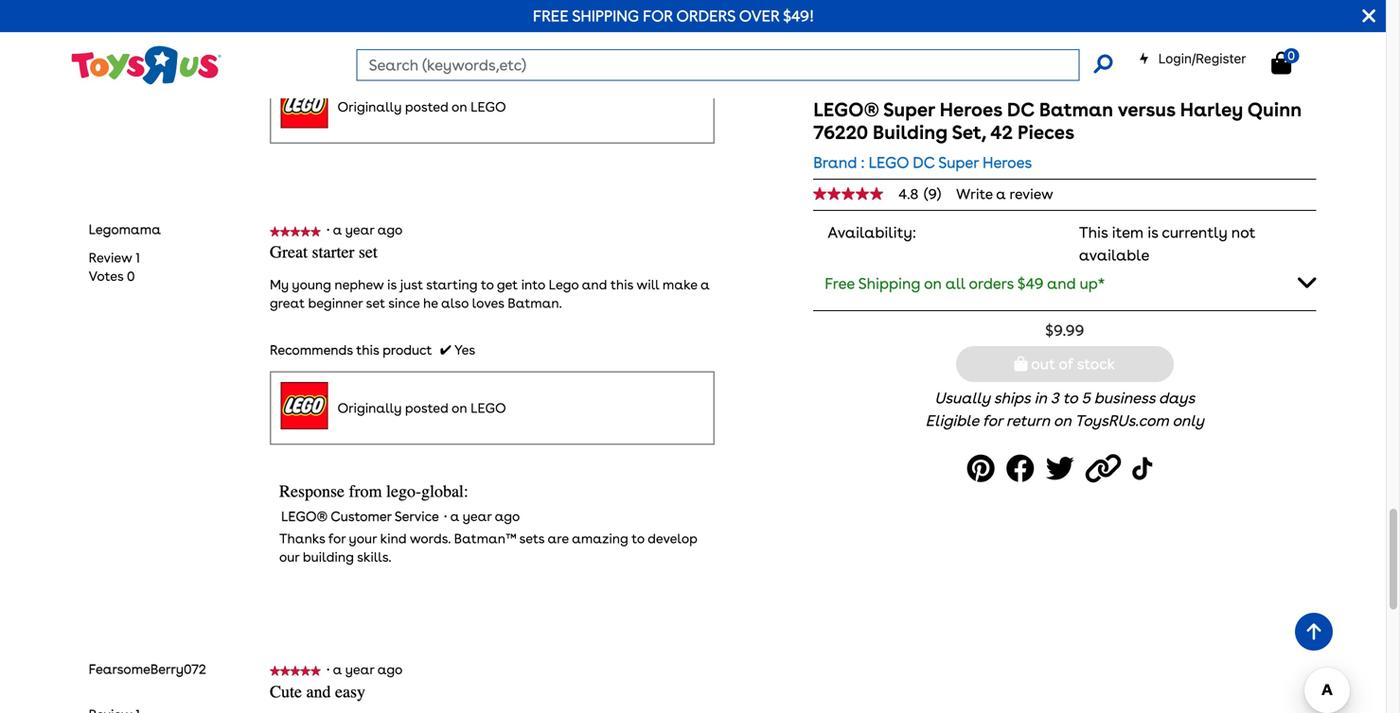 Task type: describe. For each thing, give the bounding box(es) containing it.
shipping
[[572, 7, 639, 25]]

ago for easy
[[378, 662, 402, 678]]

sets
[[519, 531, 545, 547]]

share lego® super heroes dc batman versus harley quinn 76220 building set, 42 pieces on facebook image
[[1006, 448, 1040, 491]]

cute and easy
[[270, 683, 365, 703]]

2 originally from the top
[[338, 400, 402, 416]]

item
[[1112, 223, 1144, 242]]

for
[[643, 7, 673, 25]]

building
[[873, 121, 948, 144]]

toys r us image
[[70, 44, 221, 87]]

my young nephew is just starting to get into lego and this will make a great beginner set since he also loves batman.
[[270, 277, 710, 312]]

2 recommends this product ✔ yes from the top
[[270, 343, 475, 359]]

orders
[[969, 275, 1014, 293]]

out of stock button
[[956, 347, 1174, 383]]

list for ★★★★★
[[89, 706, 140, 714]]

1 vertical spatial super
[[939, 153, 979, 172]]

1 originally posted on lego from the top
[[338, 99, 506, 115]]

create a pinterest pin for lego® super heroes dc batman versus harley quinn 76220 building set, 42 pieces image
[[967, 448, 1001, 491]]

· for set
[[327, 222, 330, 238]]

for inside usually ships in 3 to 5 business days eligible for return on toysrus.com only
[[983, 412, 1003, 431]]

shipping
[[858, 275, 921, 293]]

lego
[[549, 277, 579, 293]]

usually ships in 3 to 5 business days eligible for return on toysrus.com only
[[926, 389, 1204, 431]]

usually
[[935, 389, 990, 408]]

kind
[[380, 531, 407, 547]]

1 posted from the top
[[405, 99, 449, 115]]

to inside usually ships in 3 to 5 business days eligible for return on toysrus.com only
[[1063, 389, 1078, 408]]

amazing
[[572, 531, 628, 547]]

business
[[1094, 389, 1155, 408]]

this item is currently not available
[[1079, 223, 1256, 265]]

write a review button
[[956, 186, 1053, 203]]

76220
[[814, 121, 868, 144]]

your
[[349, 531, 377, 547]]

year for set
[[345, 222, 374, 238]]

response from lego-global: lego® customer service · a year ago thanks for your kind words. batman™ sets are amazing to develop our building skills.
[[279, 482, 697, 566]]

0 link
[[1272, 48, 1311, 75]]

beginner
[[308, 296, 363, 312]]

1 vertical spatial heroes
[[983, 153, 1032, 172]]

write a review
[[956, 186, 1053, 203]]

free shipping for orders over $49!
[[533, 7, 814, 25]]

0 vertical spatial lego
[[471, 99, 506, 115]]

free
[[825, 275, 855, 293]]

over
[[739, 7, 780, 25]]

out of stock
[[1028, 355, 1115, 374]]

(9)
[[924, 186, 941, 203]]

1 recommends this product ✔ yes from the top
[[270, 41, 475, 57]]

response
[[279, 482, 345, 502]]

quinn
[[1248, 98, 1302, 121]]

and inside free shipping on all orders $49 and up* dropdown button
[[1047, 275, 1076, 293]]

1 horizontal spatial dc
[[1007, 98, 1035, 121]]

of
[[1059, 355, 1074, 374]]

2 recommends from the top
[[270, 343, 353, 359]]

2 lego image from the top
[[281, 383, 328, 430]]

0 vertical spatial super
[[883, 98, 935, 121]]

words.
[[410, 531, 451, 547]]

copy a link to lego® super heroes dc batman versus harley quinn 76220 building set, 42 pieces image
[[1086, 448, 1127, 491]]

review
[[89, 250, 132, 266]]

thanks
[[279, 531, 325, 547]]

this
[[1079, 223, 1108, 242]]

lego® inside response from lego-global: lego® customer service · a year ago thanks for your kind words. batman™ sets are amazing to develop our building skills.
[[281, 509, 328, 525]]

will
[[637, 277, 659, 293]]

starter
[[312, 243, 355, 262]]

pieces
[[1018, 121, 1075, 144]]

ships
[[994, 389, 1030, 408]]

to inside my young nephew is just starting to get into lego and this will make a great beginner set since he also loves batman.
[[481, 277, 494, 293]]

brand : lego dc super heroes link
[[814, 151, 1032, 174]]

he
[[423, 296, 438, 312]]

· a year ago for set
[[327, 222, 409, 238]]

1
[[136, 250, 140, 266]]

batman
[[1039, 98, 1114, 121]]

available
[[1079, 246, 1150, 265]]

tiktok image
[[1133, 448, 1157, 491]]

brand
[[814, 153, 857, 172]]

:
[[861, 153, 865, 172]]

is inside this item is currently not available
[[1148, 223, 1159, 242]]

orders
[[676, 7, 736, 25]]

cute
[[270, 683, 302, 703]]

1 horizontal spatial 0
[[1288, 48, 1295, 63]]

5
[[1082, 389, 1090, 408]]

$9.99
[[1046, 322, 1084, 340]]

list for great starter set
[[89, 249, 140, 286]]

just
[[400, 277, 423, 293]]

up*
[[1080, 275, 1105, 293]]

lego-
[[386, 482, 421, 502]]

4.8
[[899, 186, 919, 203]]

a inside my young nephew is just starting to get into lego and this will make a great beginner set since he also loves batman.
[[701, 277, 710, 293]]

a up easy
[[333, 662, 342, 678]]

a up starter
[[333, 222, 342, 238]]

our
[[279, 550, 299, 566]]

a right write
[[996, 186, 1006, 203]]

votes
[[89, 269, 124, 285]]

all
[[946, 275, 966, 293]]

easy
[[335, 683, 365, 703]]

2 ✔ from the top
[[440, 343, 451, 359]]



Task type: locate. For each thing, give the bounding box(es) containing it.
days
[[1159, 389, 1195, 408]]

are
[[548, 531, 569, 547]]

✔
[[440, 41, 451, 57], [440, 343, 451, 359]]

1 vertical spatial this
[[611, 277, 634, 293]]

$49!
[[783, 7, 814, 25]]

0 vertical spatial originally posted on lego
[[338, 99, 506, 115]]

0 vertical spatial for
[[983, 412, 1003, 431]]

0 horizontal spatial is
[[387, 277, 397, 293]]

0 vertical spatial recommends
[[270, 41, 353, 57]]

1 vertical spatial lego
[[869, 153, 909, 172]]

product
[[383, 41, 432, 57], [383, 343, 432, 359]]

login/register button
[[1139, 49, 1246, 68]]

ago
[[378, 222, 402, 238], [495, 509, 520, 525], [378, 662, 402, 678]]

stock
[[1077, 355, 1115, 374]]

0 horizontal spatial 0
[[127, 269, 135, 285]]

0 vertical spatial to
[[481, 277, 494, 293]]

to inside response from lego-global: lego® customer service · a year ago thanks for your kind words. batman™ sets are amazing to develop our building skills.
[[632, 531, 645, 547]]

batman™
[[454, 531, 516, 547]]

review 1 votes 0
[[89, 250, 140, 285]]

on inside usually ships in 3 to 5 business days eligible for return on toysrus.com only
[[1054, 412, 1072, 431]]

1 recommends from the top
[[270, 41, 353, 57]]

2 posted from the top
[[405, 400, 449, 416]]

dc left the batman
[[1007, 98, 1035, 121]]

and left easy
[[306, 683, 331, 703]]

eligible
[[926, 412, 979, 431]]

free
[[533, 7, 569, 25]]

· a year ago for easy
[[327, 662, 409, 678]]

1 vertical spatial ago
[[495, 509, 520, 525]]

legomama
[[89, 222, 161, 238]]

1 vertical spatial dc
[[913, 153, 935, 172]]

yes
[[454, 41, 475, 57], [454, 343, 475, 359]]

1 horizontal spatial shopping bag image
[[1272, 52, 1292, 74]]

write
[[956, 186, 993, 203]]

3
[[1051, 389, 1059, 408]]

0 vertical spatial ·
[[327, 222, 330, 238]]

2 product from the top
[[383, 343, 432, 359]]

to up loves at the top
[[481, 277, 494, 293]]

0 vertical spatial year
[[345, 222, 374, 238]]

1 vertical spatial yes
[[454, 343, 475, 359]]

0 vertical spatial lego®
[[814, 98, 879, 121]]

to right 3
[[1063, 389, 1078, 408]]

· inside response from lego-global: lego® customer service · a year ago thanks for your kind words. batman™ sets are amazing to develop our building skills.
[[444, 509, 447, 525]]

close button image
[[1363, 6, 1376, 27]]

only
[[1173, 412, 1204, 431]]

1 vertical spatial lego image
[[281, 383, 328, 430]]

review
[[1010, 186, 1053, 203]]

1 vertical spatial 0
[[127, 269, 135, 285]]

1 vertical spatial originally
[[338, 400, 402, 416]]

from
[[349, 482, 382, 502]]

2 vertical spatial lego
[[471, 400, 506, 416]]

product for 1st lego image from the top
[[383, 41, 432, 57]]

0 vertical spatial product
[[383, 41, 432, 57]]

is right item
[[1148, 223, 1159, 242]]

year up batman™
[[463, 509, 492, 525]]

year inside response from lego-global: lego® customer service · a year ago thanks for your kind words. batman™ sets are amazing to develop our building skills.
[[463, 509, 492, 525]]

and
[[1047, 275, 1076, 293], [582, 277, 607, 293], [306, 683, 331, 703]]

my
[[270, 277, 289, 293]]

is
[[1148, 223, 1159, 242], [387, 277, 397, 293]]

a
[[996, 186, 1006, 203], [333, 222, 342, 238], [701, 277, 710, 293], [450, 509, 460, 525], [333, 662, 342, 678]]

return
[[1006, 412, 1050, 431]]

currently
[[1162, 223, 1228, 242]]

· a year ago up easy
[[327, 662, 409, 678]]

set,
[[952, 121, 986, 144]]

is left the just
[[387, 277, 397, 293]]

1 vertical spatial recommends
[[270, 343, 353, 359]]

1 vertical spatial recommends this product ✔ yes
[[270, 343, 475, 359]]

share a link to lego® super heroes dc batman versus harley quinn 76220 building set, 42 pieces on twitter image
[[1046, 448, 1080, 491]]

list containing review
[[89, 249, 140, 286]]

0 vertical spatial posted
[[405, 99, 449, 115]]

1 horizontal spatial and
[[582, 277, 607, 293]]

0 vertical spatial recommends this product ✔ yes
[[270, 41, 475, 57]]

shopping bag image inside out of stock button
[[1015, 357, 1028, 372]]

1 · a year ago from the top
[[327, 222, 409, 238]]

into
[[521, 277, 545, 293]]

0 horizontal spatial for
[[328, 531, 346, 547]]

fearsomeberry072
[[89, 662, 206, 678]]

heroes up brand : lego dc super heroes link
[[940, 98, 1003, 121]]

for inside response from lego-global: lego® customer service · a year ago thanks for your kind words. batman™ sets are amazing to develop our building skills.
[[328, 531, 346, 547]]

1 vertical spatial is
[[387, 277, 397, 293]]

0 vertical spatial lego image
[[281, 81, 328, 129]]

shopping bag image for the 0 link
[[1272, 52, 1292, 74]]

loves
[[472, 296, 504, 312]]

2 horizontal spatial to
[[1063, 389, 1078, 408]]

1 horizontal spatial lego®
[[814, 98, 879, 121]]

free shipping on all orders $49 and up*
[[825, 275, 1105, 293]]

0 horizontal spatial shopping bag image
[[1015, 357, 1028, 372]]

on
[[452, 99, 467, 115], [924, 275, 942, 293], [452, 400, 467, 416], [1054, 412, 1072, 431]]

1 product from the top
[[383, 41, 432, 57]]

to
[[481, 277, 494, 293], [1063, 389, 1078, 408], [632, 531, 645, 547]]

super
[[883, 98, 935, 121], [939, 153, 979, 172]]

1 vertical spatial list
[[89, 706, 140, 714]]

· up great starter set
[[327, 222, 330, 238]]

nephew
[[335, 277, 384, 293]]

list down the fearsomeberry072
[[89, 706, 140, 714]]

great starter set
[[270, 243, 378, 262]]

originally
[[338, 99, 402, 115], [338, 400, 402, 416]]

super down set,
[[939, 153, 979, 172]]

· for easy
[[327, 662, 330, 678]]

2 vertical spatial to
[[632, 531, 645, 547]]

starting
[[426, 277, 478, 293]]

0 inside review 1 votes 0
[[127, 269, 135, 285]]

·
[[327, 222, 330, 238], [444, 509, 447, 525], [327, 662, 330, 678]]

1 vertical spatial set
[[366, 296, 385, 312]]

0 vertical spatial 0
[[1288, 48, 1295, 63]]

a down global:
[[450, 509, 460, 525]]

posted
[[405, 99, 449, 115], [405, 400, 449, 416]]

1 vertical spatial ✔
[[440, 343, 451, 359]]

this inside my young nephew is just starting to get into lego and this will make a great beginner set since he also loves batman.
[[611, 277, 634, 293]]

shopping bag image for out of stock button
[[1015, 357, 1028, 372]]

set down nephew
[[366, 296, 385, 312]]

toysrus.com
[[1075, 412, 1169, 431]]

None search field
[[357, 49, 1113, 81]]

and left up*
[[1047, 275, 1076, 293]]

1 vertical spatial year
[[463, 509, 492, 525]]

harley
[[1180, 98, 1243, 121]]

is inside my young nephew is just starting to get into lego and this will make a great beginner set since he also loves batman.
[[387, 277, 397, 293]]

0 up quinn
[[1288, 48, 1295, 63]]

shopping bag image inside the 0 link
[[1272, 52, 1292, 74]]

free shipping on all orders $49 and up* button
[[814, 263, 1316, 303]]

0 vertical spatial set
[[359, 243, 378, 262]]

on inside free shipping on all orders $49 and up* dropdown button
[[924, 275, 942, 293]]

$49
[[1018, 275, 1044, 293]]

2 vertical spatial this
[[356, 343, 379, 359]]

recommends
[[270, 41, 353, 57], [270, 343, 353, 359]]

0 vertical spatial is
[[1148, 223, 1159, 242]]

year
[[345, 222, 374, 238], [463, 509, 492, 525], [345, 662, 374, 678]]

0 horizontal spatial super
[[883, 98, 935, 121]]

0 horizontal spatial to
[[481, 277, 494, 293]]

0 vertical spatial list
[[89, 249, 140, 286]]

0 horizontal spatial and
[[306, 683, 331, 703]]

availability:
[[828, 223, 916, 242]]

and right lego
[[582, 277, 607, 293]]

2 vertical spatial ·
[[327, 662, 330, 678]]

for down ships on the bottom of the page
[[983, 412, 1003, 431]]

0 vertical spatial dc
[[1007, 98, 1035, 121]]

0 vertical spatial ✔
[[440, 41, 451, 57]]

lego inside lego® super heroes dc batman versus harley quinn 76220 building set, 42 pieces brand : lego dc super heroes
[[869, 153, 909, 172]]

0 vertical spatial heroes
[[940, 98, 1003, 121]]

product for 1st lego image from the bottom of the page
[[383, 343, 432, 359]]

since
[[388, 296, 420, 312]]

heroes down the 42
[[983, 153, 1032, 172]]

1 horizontal spatial for
[[983, 412, 1003, 431]]

0 horizontal spatial dc
[[913, 153, 935, 172]]

0 vertical spatial shopping bag image
[[1272, 52, 1292, 74]]

global:
[[421, 482, 469, 502]]

originally posted on lego
[[338, 99, 506, 115], [338, 400, 506, 416]]

lego® inside lego® super heroes dc batman versus harley quinn 76220 building set, 42 pieces brand : lego dc super heroes
[[814, 98, 879, 121]]

Enter Keyword or Item No. search field
[[357, 49, 1080, 81]]

1 horizontal spatial is
[[1148, 223, 1159, 242]]

lego® up brand
[[814, 98, 879, 121]]

2 vertical spatial ago
[[378, 662, 402, 678]]

shopping bag image
[[1272, 52, 1292, 74], [1015, 357, 1028, 372]]

lego® up thanks on the bottom
[[281, 509, 328, 525]]

lego image
[[281, 81, 328, 129], [281, 383, 328, 430]]

batman.
[[508, 296, 562, 312]]

1 originally from the top
[[338, 99, 402, 115]]

customer
[[331, 509, 392, 525]]

set inside my young nephew is just starting to get into lego and this will make a great beginner set since he also loves batman.
[[366, 296, 385, 312]]

list
[[89, 249, 140, 286], [89, 706, 140, 714]]

to left develop
[[632, 531, 645, 547]]

1 vertical spatial to
[[1063, 389, 1078, 408]]

shopping bag image left out
[[1015, 357, 1028, 372]]

1 vertical spatial originally posted on lego
[[338, 400, 506, 416]]

shopping bag image up quinn
[[1272, 52, 1292, 74]]

super up brand : lego dc super heroes link
[[883, 98, 935, 121]]

and inside my young nephew is just starting to get into lego and this will make a great beginner set since he also loves batman.
[[582, 277, 607, 293]]

1 vertical spatial · a year ago
[[327, 662, 409, 678]]

1 vertical spatial for
[[328, 531, 346, 547]]

0 vertical spatial · a year ago
[[327, 222, 409, 238]]

42
[[991, 121, 1013, 144]]

1 vertical spatial lego®
[[281, 509, 328, 525]]

2 vertical spatial year
[[345, 662, 374, 678]]

2 horizontal spatial and
[[1047, 275, 1076, 293]]

1 ✔ from the top
[[440, 41, 451, 57]]

dc up 4.8 (9)
[[913, 153, 935, 172]]

1 yes from the top
[[454, 41, 475, 57]]

free shipping for orders over $49! link
[[533, 7, 814, 25]]

young
[[292, 277, 331, 293]]

ago inside response from lego-global: lego® customer service · a year ago thanks for your kind words. batman™ sets are amazing to develop our building skills.
[[495, 509, 520, 525]]

building
[[303, 550, 354, 566]]

★★★★★
[[270, 226, 321, 237], [270, 226, 321, 237], [270, 666, 321, 677], [270, 666, 321, 677]]

1 list from the top
[[89, 249, 140, 286]]

0 vertical spatial originally
[[338, 99, 402, 115]]

2 · a year ago from the top
[[327, 662, 409, 678]]

great
[[270, 243, 308, 262]]

0 vertical spatial yes
[[454, 41, 475, 57]]

skills.
[[357, 550, 392, 566]]

0 right votes
[[127, 269, 135, 285]]

get
[[497, 277, 518, 293]]

4.8 (9)
[[899, 186, 941, 203]]

also
[[441, 296, 469, 312]]

lego® super heroes dc batman versus harley quinn 76220 building set, 42 pieces brand : lego dc super heroes
[[814, 98, 1302, 172]]

not
[[1232, 223, 1256, 242]]

1 horizontal spatial super
[[939, 153, 979, 172]]

a inside response from lego-global: lego® customer service · a year ago thanks for your kind words. batman™ sets are amazing to develop our building skills.
[[450, 509, 460, 525]]

0 horizontal spatial lego®
[[281, 509, 328, 525]]

· down global:
[[444, 509, 447, 525]]

set up nephew
[[359, 243, 378, 262]]

recommends this product ✔ yes
[[270, 41, 475, 57], [270, 343, 475, 359]]

· up the cute and easy
[[327, 662, 330, 678]]

great
[[270, 296, 305, 312]]

· a year ago up starter
[[327, 222, 409, 238]]

year up easy
[[345, 662, 374, 678]]

0 vertical spatial this
[[356, 41, 379, 57]]

1 vertical spatial product
[[383, 343, 432, 359]]

0 vertical spatial ago
[[378, 222, 402, 238]]

service
[[395, 509, 439, 525]]

2 yes from the top
[[454, 343, 475, 359]]

dc
[[1007, 98, 1035, 121], [913, 153, 935, 172]]

year for easy
[[345, 662, 374, 678]]

1 vertical spatial ·
[[444, 509, 447, 525]]

for up building
[[328, 531, 346, 547]]

2 list from the top
[[89, 706, 140, 714]]

1 vertical spatial posted
[[405, 400, 449, 416]]

1 horizontal spatial to
[[632, 531, 645, 547]]

year up starter
[[345, 222, 374, 238]]

out
[[1031, 355, 1055, 374]]

login/register
[[1159, 51, 1246, 66]]

2 originally posted on lego from the top
[[338, 400, 506, 416]]

ago for set
[[378, 222, 402, 238]]

1 lego image from the top
[[281, 81, 328, 129]]

in
[[1034, 389, 1047, 408]]

a right make
[[701, 277, 710, 293]]

1 vertical spatial shopping bag image
[[1015, 357, 1028, 372]]

make
[[663, 277, 698, 293]]

list down the legomama
[[89, 249, 140, 286]]



Task type: vqa. For each thing, say whether or not it's contained in the screenshot.
second THE RECOMMENDS THIS PRODUCT ✔ YES
yes



